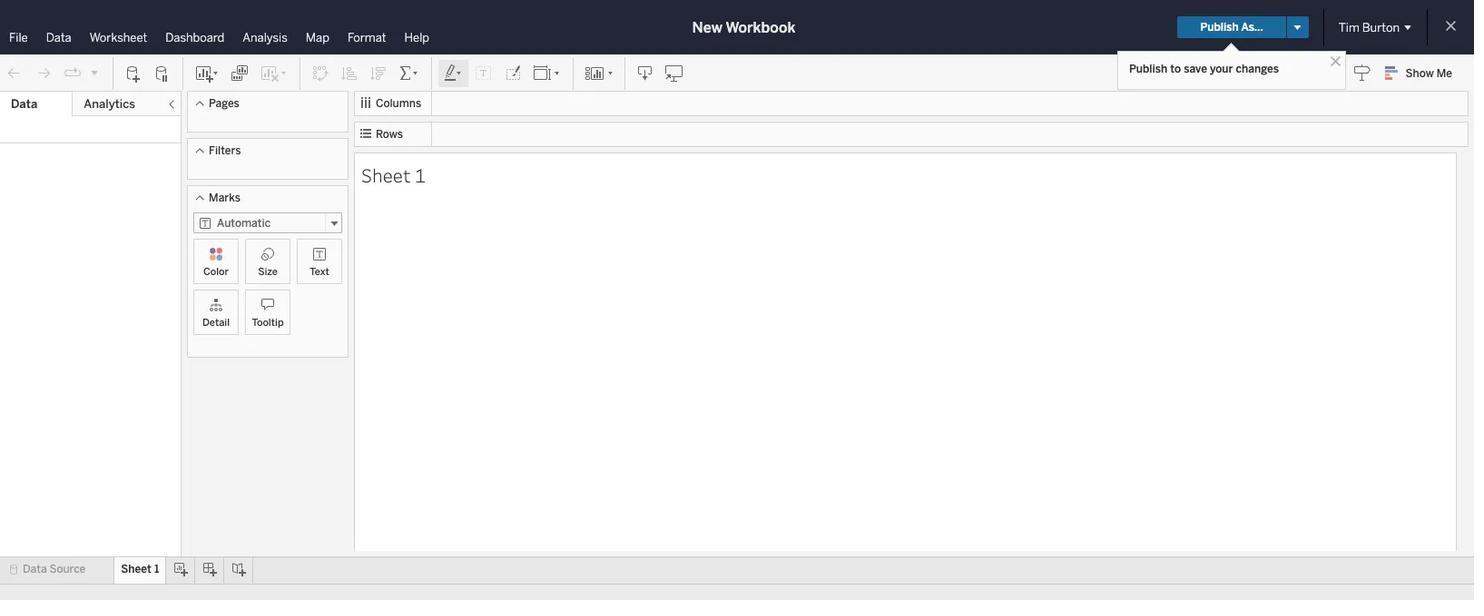 Task type: vqa. For each thing, say whether or not it's contained in the screenshot.
Welcome
no



Task type: describe. For each thing, give the bounding box(es) containing it.
file
[[9, 31, 28, 44]]

totals image
[[399, 64, 420, 82]]

pause auto updates image
[[153, 64, 172, 82]]

clear sheet image
[[260, 64, 289, 82]]

duplicate image
[[231, 64, 249, 82]]

1 horizontal spatial sheet
[[361, 162, 411, 188]]

map
[[306, 31, 330, 44]]

undo image
[[5, 64, 24, 82]]

show/hide cards image
[[585, 64, 614, 82]]

data guide image
[[1354, 64, 1372, 82]]

tim burton
[[1339, 20, 1400, 34]]

burton
[[1363, 20, 1400, 34]]

new
[[692, 19, 723, 36]]

format workbook image
[[504, 64, 522, 82]]

replay animation image
[[64, 64, 82, 82]]

show me
[[1406, 67, 1453, 80]]

publish as...
[[1201, 21, 1264, 34]]

tooltip
[[252, 317, 284, 329]]

0 vertical spatial 1
[[415, 162, 426, 188]]

publish as... button
[[1178, 16, 1286, 38]]

marks
[[209, 192, 241, 204]]

show labels image
[[475, 64, 493, 82]]

rows
[[376, 128, 403, 141]]

0 horizontal spatial sheet 1
[[121, 563, 159, 576]]

workbook
[[726, 19, 796, 36]]

filters
[[209, 144, 241, 157]]

analysis
[[243, 31, 288, 44]]

swap rows and columns image
[[311, 64, 330, 82]]

show
[[1406, 67, 1434, 80]]

detail
[[202, 317, 230, 329]]

publish to save your changes
[[1130, 63, 1279, 75]]

2 vertical spatial data
[[23, 563, 47, 576]]

1 horizontal spatial sheet 1
[[361, 162, 426, 188]]

analytics
[[84, 97, 135, 111]]

fit image
[[533, 64, 562, 82]]

highlight image
[[443, 64, 464, 82]]

me
[[1437, 67, 1453, 80]]

to
[[1171, 63, 1182, 75]]

collapse image
[[166, 99, 177, 110]]

sort ascending image
[[341, 64, 359, 82]]



Task type: locate. For each thing, give the bounding box(es) containing it.
1
[[415, 162, 426, 188], [154, 563, 159, 576]]

data source
[[23, 563, 86, 576]]

new data source image
[[124, 64, 143, 82]]

sheet 1 down rows
[[361, 162, 426, 188]]

help
[[405, 31, 430, 44]]

show me button
[[1377, 59, 1469, 87]]

replay animation image
[[89, 67, 100, 78]]

save
[[1184, 63, 1208, 75]]

sheet
[[361, 162, 411, 188], [121, 563, 152, 576]]

publish
[[1201, 21, 1239, 34], [1130, 63, 1168, 75]]

1 horizontal spatial 1
[[415, 162, 426, 188]]

color
[[203, 266, 229, 278]]

download image
[[637, 64, 655, 82]]

format
[[348, 31, 386, 44]]

dashboard
[[166, 31, 225, 44]]

sheet down rows
[[361, 162, 411, 188]]

1 vertical spatial data
[[11, 97, 37, 111]]

size
[[258, 266, 278, 278]]

pages
[[209, 97, 239, 110]]

new worksheet image
[[194, 64, 220, 82]]

0 vertical spatial publish
[[1201, 21, 1239, 34]]

sheet right source
[[121, 563, 152, 576]]

close image
[[1328, 53, 1345, 70]]

publish your workbook to edit in tableau desktop image
[[666, 64, 684, 82]]

as...
[[1242, 21, 1264, 34]]

1 vertical spatial publish
[[1130, 63, 1168, 75]]

sort descending image
[[370, 64, 388, 82]]

data left source
[[23, 563, 47, 576]]

sheet 1
[[361, 162, 426, 188], [121, 563, 159, 576]]

publish left to
[[1130, 63, 1168, 75]]

redo image
[[35, 64, 53, 82]]

worksheet
[[90, 31, 147, 44]]

columns
[[376, 97, 422, 110]]

publish for publish to save your changes
[[1130, 63, 1168, 75]]

new workbook
[[692, 19, 796, 36]]

data
[[46, 31, 71, 44], [11, 97, 37, 111], [23, 563, 47, 576]]

changes
[[1236, 63, 1279, 75]]

your
[[1210, 63, 1234, 75]]

0 vertical spatial data
[[46, 31, 71, 44]]

1 horizontal spatial publish
[[1201, 21, 1239, 34]]

1 down "columns"
[[415, 162, 426, 188]]

publish left as...
[[1201, 21, 1239, 34]]

publish for publish as...
[[1201, 21, 1239, 34]]

0 horizontal spatial publish
[[1130, 63, 1168, 75]]

text
[[310, 266, 329, 278]]

0 horizontal spatial 1
[[154, 563, 159, 576]]

1 right source
[[154, 563, 159, 576]]

publish inside button
[[1201, 21, 1239, 34]]

data down undo icon on the top of the page
[[11, 97, 37, 111]]

1 vertical spatial sheet 1
[[121, 563, 159, 576]]

sheet 1 right source
[[121, 563, 159, 576]]

1 vertical spatial sheet
[[121, 563, 152, 576]]

source
[[49, 563, 86, 576]]

data up replay animation icon
[[46, 31, 71, 44]]

0 vertical spatial sheet 1
[[361, 162, 426, 188]]

1 vertical spatial 1
[[154, 563, 159, 576]]

0 horizontal spatial sheet
[[121, 563, 152, 576]]

tim
[[1339, 20, 1360, 34]]

0 vertical spatial sheet
[[361, 162, 411, 188]]



